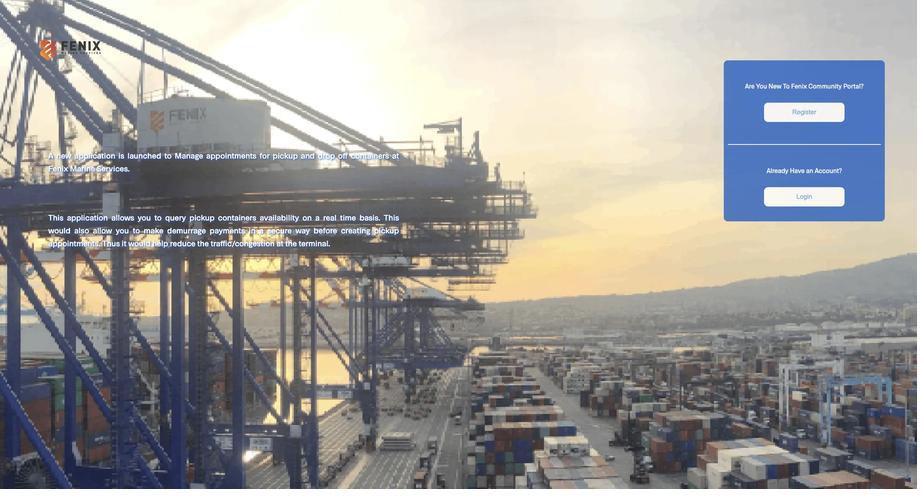 Task type: locate. For each thing, give the bounding box(es) containing it.
to
[[783, 82, 790, 90]]

and
[[301, 151, 315, 160]]

this up appointments.
[[48, 213, 63, 222]]

1 vertical spatial at
[[277, 238, 284, 248]]

0 horizontal spatial would
[[48, 226, 71, 235]]

appointments
[[206, 151, 257, 160]]

to
[[164, 151, 172, 160], [154, 213, 162, 222], [133, 226, 140, 235]]

0 horizontal spatial the
[[197, 238, 209, 248]]

basis.
[[360, 213, 381, 222]]

this
[[48, 213, 63, 222], [384, 213, 399, 222]]

1 vertical spatial would
[[128, 238, 151, 248]]

1 the from the left
[[197, 238, 209, 248]]

0 vertical spatial pickup
[[273, 151, 298, 160]]

0 horizontal spatial fenix
[[48, 164, 68, 173]]

containers inside a new application is launched to manage appointments for pickup and drop off containers at fenix marine services.
[[351, 151, 389, 160]]

login button
[[765, 187, 845, 207]]

would
[[48, 226, 71, 235], [128, 238, 151, 248]]

1 horizontal spatial a
[[316, 213, 320, 222]]

application up marine
[[74, 151, 115, 160]]

2 vertical spatial pickup
[[374, 226, 399, 235]]

the down 'secure'
[[285, 238, 297, 248]]

1 horizontal spatial at
[[392, 151, 399, 160]]

to left manage
[[164, 151, 172, 160]]

fenix inside a new application is launched to manage appointments for pickup and drop off containers at fenix marine services.
[[48, 164, 68, 173]]

containers right 'off'
[[351, 151, 389, 160]]

this right basis.
[[384, 213, 399, 222]]

0 vertical spatial application
[[74, 151, 115, 160]]

0 vertical spatial a
[[316, 213, 320, 222]]

thus
[[102, 238, 120, 248]]

0 horizontal spatial containers
[[218, 213, 256, 222]]

containers up 'payments'
[[218, 213, 256, 222]]

the right reduce
[[197, 238, 209, 248]]

would right it
[[128, 238, 151, 248]]

register button
[[765, 103, 845, 122]]

way
[[296, 226, 310, 235]]

fenix
[[792, 82, 808, 90], [48, 164, 68, 173]]

1 horizontal spatial containers
[[351, 151, 389, 160]]

0 horizontal spatial at
[[277, 238, 284, 248]]

you up make in the left of the page
[[138, 213, 151, 222]]

real
[[323, 213, 337, 222]]

a right in
[[259, 226, 264, 235]]

pickup
[[273, 151, 298, 160], [190, 213, 215, 222], [374, 226, 399, 235]]

0 vertical spatial at
[[392, 151, 399, 160]]

are you new to fenix community portal?
[[746, 82, 864, 90]]

time
[[340, 213, 356, 222]]

manage
[[175, 151, 203, 160]]

2 vertical spatial to
[[133, 226, 140, 235]]

2 horizontal spatial to
[[164, 151, 172, 160]]

1 horizontal spatial fenix
[[792, 82, 808, 90]]

1 horizontal spatial this
[[384, 213, 399, 222]]

availability
[[260, 213, 299, 222]]

0 horizontal spatial pickup
[[190, 213, 215, 222]]

would up appointments.
[[48, 226, 71, 235]]

new
[[56, 151, 71, 160]]

1 vertical spatial application
[[67, 213, 108, 222]]

1 horizontal spatial the
[[285, 238, 297, 248]]

already
[[767, 167, 789, 174]]

the
[[197, 238, 209, 248], [285, 238, 297, 248]]

off
[[338, 151, 348, 160]]

0 vertical spatial to
[[164, 151, 172, 160]]

1 vertical spatial pickup
[[190, 213, 215, 222]]

also
[[74, 226, 89, 235]]

before
[[314, 226, 337, 235]]

a
[[316, 213, 320, 222], [259, 226, 264, 235]]

application inside a new application is launched to manage appointments for pickup and drop off containers at fenix marine services.
[[74, 151, 115, 160]]

0 vertical spatial you
[[138, 213, 151, 222]]

a right on
[[316, 213, 320, 222]]

on
[[303, 213, 312, 222]]

application
[[74, 151, 115, 160], [67, 213, 108, 222]]

1 horizontal spatial pickup
[[273, 151, 298, 160]]

to left make in the left of the page
[[133, 226, 140, 235]]

1 vertical spatial you
[[116, 226, 129, 235]]

allows
[[112, 213, 134, 222]]

pickup up demurrage
[[190, 213, 215, 222]]

marine
[[70, 164, 95, 173]]

2 horizontal spatial pickup
[[374, 226, 399, 235]]

fenix down 'new'
[[48, 164, 68, 173]]

0 vertical spatial containers
[[351, 151, 389, 160]]

0 horizontal spatial this
[[48, 213, 63, 222]]

containers
[[351, 151, 389, 160], [218, 213, 256, 222]]

0 vertical spatial would
[[48, 226, 71, 235]]

secure
[[268, 226, 292, 235]]

pickup right for
[[273, 151, 298, 160]]

an
[[807, 167, 814, 174]]

make
[[144, 226, 163, 235]]

application inside this application allows you to query pickup containers availability on a real time basis. this would also allow you to make demurrage payments in a secure way before creating pickup appointments. thus it would help reduce the traffic/congestion at the terminal.
[[67, 213, 108, 222]]

at
[[392, 151, 399, 160], [277, 238, 284, 248]]

1 horizontal spatial you
[[138, 213, 151, 222]]

1 horizontal spatial to
[[154, 213, 162, 222]]

1 vertical spatial fenix
[[48, 164, 68, 173]]

terminal.
[[299, 238, 330, 248]]

1 this from the left
[[48, 213, 63, 222]]

application up also
[[67, 213, 108, 222]]

0 horizontal spatial to
[[133, 226, 140, 235]]

query
[[165, 213, 186, 222]]

pickup down basis.
[[374, 226, 399, 235]]

0 horizontal spatial a
[[259, 226, 264, 235]]

1 vertical spatial containers
[[218, 213, 256, 222]]

you down allows
[[116, 226, 129, 235]]

to up make in the left of the page
[[154, 213, 162, 222]]

for
[[260, 151, 270, 160]]

fenix right to
[[792, 82, 808, 90]]

creating
[[341, 226, 370, 235]]

0 horizontal spatial you
[[116, 226, 129, 235]]

you
[[138, 213, 151, 222], [116, 226, 129, 235]]

portal?
[[844, 82, 864, 90]]



Task type: describe. For each thing, give the bounding box(es) containing it.
traffic/congestion
[[211, 238, 275, 248]]

containers inside this application allows you to query pickup containers availability on a real time basis. this would also allow you to make demurrage payments in a secure way before creating pickup appointments. thus it would help reduce the traffic/congestion at the terminal.
[[218, 213, 256, 222]]

already have an account?
[[767, 167, 843, 174]]

a
[[48, 151, 53, 160]]

1 vertical spatial to
[[154, 213, 162, 222]]

have
[[790, 167, 805, 174]]

to inside a new application is launched to manage appointments for pickup and drop off containers at fenix marine services.
[[164, 151, 172, 160]]

payments
[[210, 226, 245, 235]]

is
[[118, 151, 124, 160]]

services.
[[97, 164, 130, 173]]

this application allows you to query pickup containers availability on a real time basis. this would also allow you to make demurrage payments in a secure way before creating pickup appointments. thus it would help reduce the traffic/congestion at the terminal.
[[48, 213, 399, 248]]

allow
[[93, 226, 112, 235]]

register
[[793, 109, 817, 116]]

launched
[[128, 151, 161, 160]]

account?
[[815, 167, 843, 174]]

pickup inside a new application is launched to manage appointments for pickup and drop off containers at fenix marine services.
[[273, 151, 298, 160]]

0 vertical spatial fenix
[[792, 82, 808, 90]]

new
[[769, 82, 782, 90]]

at inside a new application is launched to manage appointments for pickup and drop off containers at fenix marine services.
[[392, 151, 399, 160]]

drop
[[318, 151, 335, 160]]

2 the from the left
[[285, 238, 297, 248]]

it
[[122, 238, 127, 248]]

are
[[746, 82, 755, 90]]

1 horizontal spatial would
[[128, 238, 151, 248]]

reduce
[[170, 238, 196, 248]]

appointments.
[[48, 238, 101, 248]]

1 vertical spatial a
[[259, 226, 264, 235]]

login
[[797, 193, 813, 200]]

community
[[809, 82, 842, 90]]

a new application is launched to manage appointments for pickup and drop off containers at fenix marine services.
[[48, 151, 399, 173]]

in
[[249, 226, 256, 235]]

you
[[757, 82, 768, 90]]

2 this from the left
[[384, 213, 399, 222]]

at inside this application allows you to query pickup containers availability on a real time basis. this would also allow you to make demurrage payments in a secure way before creating pickup appointments. thus it would help reduce the traffic/congestion at the terminal.
[[277, 238, 284, 248]]

help
[[152, 238, 168, 248]]

demurrage
[[167, 226, 206, 235]]



Task type: vqa. For each thing, say whether or not it's contained in the screenshot.
the leftmost Fenix
yes



